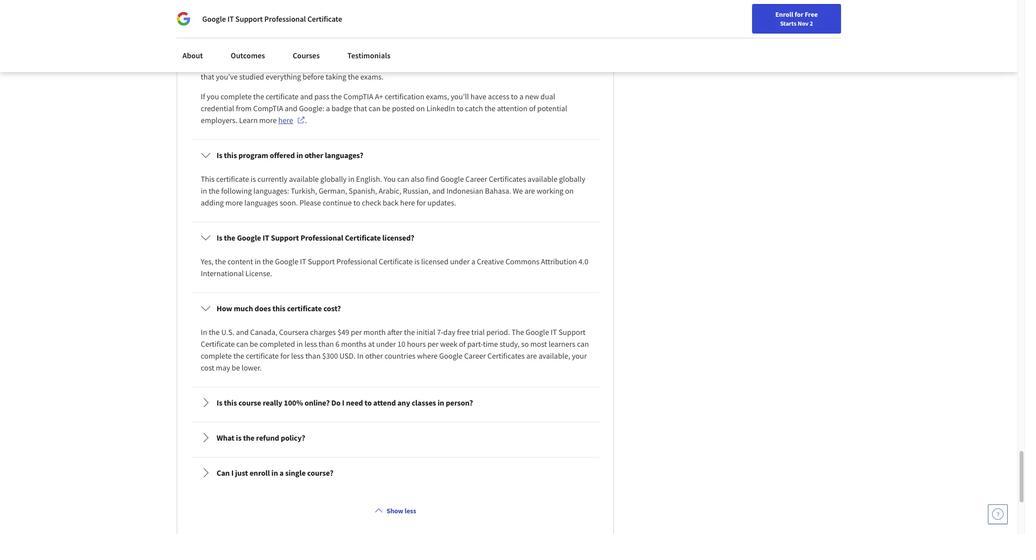 Task type: describe. For each thing, give the bounding box(es) containing it.
catch
[[465, 103, 483, 113]]

certificate inside in the u.s. and canada, coursera charges $49 per month after the initial 7-day free trial period. the google it support certificate can be completed in less than 6 months at under 10 hours per week of part-time study, so most learners can complete the certificate for less than $300 usd. in other countries where google career certificates are available, your cost may be lower.
[[201, 339, 235, 349]]

study,
[[500, 339, 520, 349]]

you
[[384, 174, 396, 184]]

how
[[217, 304, 232, 314]]

linkedin
[[426, 103, 455, 113]]

comptia inside dropdown button
[[387, 12, 417, 22]]

and up 'here' link
[[285, 103, 297, 113]]

free
[[805, 10, 818, 19]]

comptia up badge
[[343, 92, 373, 101]]

commons
[[506, 257, 539, 267]]

in inside in the u.s. and canada, coursera charges $49 per month after the initial 7-day free trial period. the google it support certificate can be completed in less than 6 months at under 10 hours per week of part-time study, so most learners can complete the certificate for less than $300 usd. in other countries where google career certificates are available, your cost may be lower.
[[297, 339, 303, 349]]

other inside dropdown button
[[305, 150, 323, 160]]

it inside in the u.s. and canada, coursera charges $49 per month after the initial 7-day free trial period. the google it support certificate can be completed in less than 6 months at under 10 hours per week of part-time study, so most learners can complete the certificate for less than $300 usd. in other countries where google career certificates are available, your cost may be lower.
[[551, 327, 557, 337]]

google up comptia a+ link at the top left
[[215, 36, 238, 46]]

prepare
[[321, 12, 348, 22]]

be inside if you complete the certificate and pass the comptia a+ certification exams, you'll have access to a new dual credential from comptia and google: a badge that can be posted on linkedin to catch the attention of potential employers. learn more
[[382, 103, 390, 113]]

courses
[[293, 50, 320, 60]]

licensed
[[421, 257, 448, 267]]

what is the refund policy?
[[217, 433, 305, 443]]

exams,
[[426, 92, 449, 101]]

enroll
[[250, 468, 270, 478]]

show less button
[[371, 502, 420, 520]]

this
[[201, 174, 215, 184]]

the google it support professional certificate program aligns with the objectives covered by the newly updated
[[201, 36, 570, 46]]

contains
[[378, 48, 406, 58]]

can up lower. at the left of the page
[[236, 339, 248, 349]]

languages?
[[325, 150, 363, 160]]

in right enroll
[[271, 468, 278, 478]]

0 vertical spatial program
[[354, 36, 383, 46]]

after
[[387, 327, 402, 337]]

google inside dropdown button
[[237, 233, 261, 243]]

learn
[[239, 115, 258, 125]]

are inside in the u.s. and canada, coursera charges $49 per month after the initial 7-day free trial period. the google it support certificate can be completed in less than 6 months at under 10 hours per week of part-time study, so most learners can complete the certificate for less than $300 usd. in other countries where google career certificates are available, your cost may be lower.
[[526, 351, 537, 361]]

bahasa.
[[485, 186, 511, 196]]

are inside this certificate is currently available globally in english. you can also find google career certificates available globally in the following languages: turkish, german, spanish, arabic, russian, and indonesian bahasa. we are working on adding more languages soon. please continue to check back here for updates.
[[524, 186, 535, 196]]

$49
[[337, 327, 349, 337]]

is inside dropdown button
[[236, 433, 242, 443]]

outcomes link
[[225, 45, 271, 66]]

1 vertical spatial be
[[250, 339, 258, 349]]

a+ up ensure
[[563, 48, 571, 58]]

please
[[299, 198, 321, 208]]

time
[[483, 339, 498, 349]]

a+ up upon
[[232, 48, 241, 58]]

show less
[[387, 507, 416, 516]]

continue
[[323, 198, 352, 208]]

1 vertical spatial per
[[427, 339, 438, 349]]

a inside yes, the content in the google it support professional certificate is licensed under a creative commons attribution 4.0 international license.
[[471, 257, 475, 267]]

a down pass
[[326, 103, 330, 113]]

coursera
[[279, 327, 309, 337]]

and inside this certificate is currently available globally in english. you can also find google career certificates available globally in the following languages: turkish, german, spanish, arabic, russian, and indonesian bahasa. we are working on adding more languages soon. please continue to check back here for updates.
[[432, 186, 445, 196]]

to inside certification. this certificate program contains content that prepares you to take the comptia a+ exam. upon completion of the certificate program, you can download the comptia a+
[[495, 48, 502, 58]]

will
[[217, 12, 230, 22]]

comptia down updated
[[531, 48, 561, 58]]

yes,
[[201, 257, 213, 267]]

new
[[525, 92, 539, 101]]

is for is this course really 100% online? do i need to attend any classes in person?
[[217, 398, 222, 408]]

posted
[[392, 103, 415, 113]]

2 vertical spatial be
[[232, 363, 240, 373]]

will completing the certificate prepare me for the comptia a+ exams? button
[[193, 4, 598, 31]]

adding
[[201, 198, 224, 208]]

$300
[[322, 351, 338, 361]]

most
[[530, 339, 547, 349]]

to ensure that you've studied everything before taking the exams.
[[201, 60, 583, 82]]

of inside in the u.s. and canada, coursera charges $49 per month after the initial 7-day free trial period. the google it support certificate can be completed in less than 6 months at under 10 hours per week of part-time study, so most learners can complete the certificate for less than $300 usd. in other countries where google career certificates are available, your cost may be lower.
[[459, 339, 466, 349]]

certificate left me
[[307, 14, 342, 24]]

dual
[[541, 92, 555, 101]]

1 vertical spatial in
[[357, 351, 364, 361]]

google inside this certificate is currently available globally in english. you can also find google career certificates available globally in the following languages: turkish, german, spanish, arabic, russian, and indonesian bahasa. we are working on adding more languages soon. please continue to check back here for updates.
[[440, 174, 464, 184]]

to inside this certificate is currently available globally in english. you can also find google career certificates available globally in the following languages: turkish, german, spanish, arabic, russian, and indonesian bahasa. we are working on adding more languages soon. please continue to check back here for updates.
[[353, 198, 360, 208]]

everything
[[266, 72, 301, 82]]

is inside yes, the content in the google it support professional certificate is licensed under a creative commons attribution 4.0 international license.
[[414, 257, 420, 267]]

1 vertical spatial less
[[291, 351, 304, 361]]

new
[[772, 11, 785, 20]]

0 vertical spatial you
[[481, 48, 493, 58]]

classes
[[412, 398, 436, 408]]

comptia a+ link
[[201, 47, 252, 59]]

1 horizontal spatial you
[[368, 60, 381, 70]]

certificate up coursera
[[287, 304, 322, 314]]

is this course really 100% online? do i need to attend any classes in person?
[[217, 398, 473, 408]]

countries
[[385, 351, 416, 361]]

can right the learners
[[577, 339, 589, 349]]

of inside certification. this certificate program contains content that prepares you to take the comptia a+ exam. upon completion of the certificate program, you can download the comptia a+
[[281, 60, 288, 70]]

badge
[[332, 103, 352, 113]]

completion
[[242, 60, 280, 70]]

1 available from the left
[[289, 174, 319, 184]]

course?
[[307, 468, 333, 478]]

from
[[236, 103, 252, 113]]

that inside to ensure that you've studied everything before taking the exams.
[[201, 72, 214, 82]]

what
[[217, 433, 234, 443]]

about
[[182, 50, 203, 60]]

1 vertical spatial than
[[305, 351, 321, 361]]

will completing the certificate prepare me for the comptia a+ exams?
[[217, 12, 455, 22]]

employers.
[[201, 115, 237, 125]]

part-
[[467, 339, 483, 349]]

certificate inside certification. this certificate program contains content that prepares you to take the comptia a+ exam. upon completion of the certificate program, you can download the comptia a+
[[313, 48, 347, 58]]

the inside in the u.s. and canada, coursera charges $49 per month after the initial 7-day free trial period. the google it support certificate can be completed in less than 6 months at under 10 hours per week of part-time study, so most learners can complete the certificate for less than $300 usd. in other countries where google career certificates are available, your cost may be lower.
[[512, 327, 524, 337]]

in right classes
[[438, 398, 444, 408]]

course
[[238, 398, 261, 408]]

attribution
[[541, 257, 577, 267]]

nov
[[798, 19, 809, 27]]

this for program
[[224, 150, 237, 160]]

initial
[[417, 327, 435, 337]]

comptia up exam.
[[201, 48, 231, 58]]

single
[[285, 468, 306, 478]]

me
[[350, 12, 360, 22]]

certificates inside in the u.s. and canada, coursera charges $49 per month after the initial 7-day free trial period. the google it support certificate can be completed in less than 6 months at under 10 hours per week of part-time study, so most learners can complete the certificate for less than $300 usd. in other countries where google career certificates are available, your cost may be lower.
[[487, 351, 525, 361]]

license.
[[245, 269, 272, 278]]

google up most
[[526, 327, 549, 337]]

testimonials link
[[341, 45, 396, 66]]

international
[[201, 269, 244, 278]]

more inside if you complete the certificate and pass the comptia a+ certification exams, you'll have access to a new dual credential from comptia and google: a badge that can be posted on linkedin to catch the attention of potential employers. learn more
[[259, 115, 277, 125]]

certificate down the will completing the certificate prepare me for the comptia a+ exams?
[[319, 36, 353, 46]]

find your new career link
[[738, 10, 810, 22]]

certification. this
[[254, 48, 311, 58]]

opens in a new tab image for here
[[297, 116, 305, 124]]

under inside yes, the content in the google it support professional certificate is licensed under a creative commons attribution 4.0 international license.
[[450, 257, 470, 267]]

following
[[221, 186, 252, 196]]

professional up courses
[[276, 36, 317, 46]]

you inside if you complete the certificate and pass the comptia a+ certification exams, you'll have access to a new dual credential from comptia and google: a badge that can be posted on linkedin to catch the attention of potential employers. learn more
[[207, 92, 219, 101]]

help center image
[[992, 509, 1004, 521]]

show
[[387, 507, 403, 516]]

10
[[397, 339, 405, 349]]

professional inside yes, the content in the google it support professional certificate is licensed under a creative commons attribution 4.0 international license.
[[336, 257, 377, 267]]

certificate inside if you complete the certificate and pass the comptia a+ certification exams, you'll have access to a new dual credential from comptia and google: a badge that can be posted on linkedin to catch the attention of potential employers. learn more
[[266, 92, 299, 101]]

is for is the google it support professional certificate licensed?
[[217, 233, 222, 243]]

it up comptia a+ link at the top left
[[227, 14, 234, 24]]

7-
[[437, 327, 443, 337]]

a inside can i just enroll in a single course? dropdown button
[[280, 468, 284, 478]]

more inside this certificate is currently available globally in english. you can also find google career certificates available globally in the following languages: turkish, german, spanish, arabic, russian, and indonesian bahasa. we are working on adding more languages soon. please continue to check back here for updates.
[[225, 198, 243, 208]]

it inside yes, the content in the google it support professional certificate is licensed under a creative commons attribution 4.0 international license.
[[300, 257, 306, 267]]

in down this
[[201, 186, 207, 196]]

a+ inside dropdown button
[[419, 12, 428, 22]]

to down you'll
[[457, 103, 464, 113]]

starts
[[780, 19, 797, 27]]

is this program offered in other languages?
[[217, 150, 363, 160]]

so
[[521, 339, 529, 349]]

content inside certification. this certificate program contains content that prepares you to take the comptia a+ exam. upon completion of the certificate program, you can download the comptia a+
[[408, 48, 433, 58]]

comptia a+
[[201, 48, 241, 58]]

and up google:
[[300, 92, 313, 101]]

canada,
[[250, 327, 277, 337]]

google right "google" image
[[202, 14, 226, 24]]

professional up "certification. this"
[[264, 14, 306, 24]]

0 vertical spatial than
[[319, 339, 334, 349]]

learners
[[549, 339, 575, 349]]

program for contains
[[348, 48, 377, 58]]

enroll
[[775, 10, 793, 19]]

program for offered
[[238, 150, 268, 160]]

before
[[303, 72, 324, 82]]



Task type: vqa. For each thing, say whether or not it's contained in the screenshot.
Is the Google IT Support Professional Certificate licensed? dropdown button
yes



Task type: locate. For each thing, give the bounding box(es) containing it.
1 vertical spatial this
[[272, 304, 285, 314]]

1 vertical spatial under
[[376, 339, 396, 349]]

complete inside in the u.s. and canada, coursera charges $49 per month after the initial 7-day free trial period. the google it support certificate can be completed in less than 6 months at under 10 hours per week of part-time study, so most learners can complete the certificate for less than $300 usd. in other countries where google career certificates are available, your cost may be lower.
[[201, 351, 232, 361]]

0 vertical spatial the
[[201, 36, 213, 46]]

1 vertical spatial the
[[512, 327, 524, 337]]

2 vertical spatial this
[[224, 398, 237, 408]]

0 vertical spatial career
[[786, 11, 805, 20]]

1 vertical spatial i
[[231, 468, 234, 478]]

can inside if you complete the certificate and pass the comptia a+ certification exams, you'll have access to a new dual credential from comptia and google: a badge that can be posted on linkedin to catch the attention of potential employers. learn more
[[369, 103, 381, 113]]

person?
[[446, 398, 473, 408]]

1 horizontal spatial per
[[427, 339, 438, 349]]

may
[[216, 363, 230, 373]]

i right do
[[342, 398, 344, 408]]

certificate inside yes, the content in the google it support professional certificate is licensed under a creative commons attribution 4.0 international license.
[[379, 257, 413, 267]]

you up exams.
[[368, 60, 381, 70]]

that inside certification. this certificate program contains content that prepares you to take the comptia a+ exam. upon completion of the certificate program, you can download the comptia a+
[[435, 48, 449, 58]]

and inside in the u.s. and canada, coursera charges $49 per month after the initial 7-day free trial period. the google it support certificate can be completed in less than 6 months at under 10 hours per week of part-time study, so most learners can complete the certificate for less than $300 usd. in other countries where google career certificates are available, your cost may be lower.
[[236, 327, 249, 337]]

be right may
[[232, 363, 240, 373]]

in right usd.
[[357, 351, 364, 361]]

month
[[363, 327, 386, 337]]

opens in a new tab image
[[244, 49, 252, 57], [297, 116, 305, 124]]

this left course
[[224, 398, 237, 408]]

career
[[786, 11, 805, 20], [465, 174, 487, 184], [464, 351, 486, 361]]

it down is the google it support professional certificate licensed?
[[300, 257, 306, 267]]

complete up may
[[201, 351, 232, 361]]

certificate down u.s. at the bottom left of the page
[[201, 339, 235, 349]]

on right posted
[[416, 103, 425, 113]]

a left single
[[280, 468, 284, 478]]

content up "international"
[[227, 257, 253, 267]]

be down canada,
[[250, 339, 258, 349]]

this inside how much does this certificate cost? dropdown button
[[272, 304, 285, 314]]

take
[[503, 48, 517, 58]]

is inside dropdown button
[[217, 150, 222, 160]]

under right at
[[376, 339, 396, 349]]

certificate
[[285, 12, 319, 22], [302, 60, 335, 70], [266, 92, 299, 101], [216, 174, 249, 184], [287, 304, 322, 314], [246, 351, 279, 361]]

support down is the google it support professional certificate licensed?
[[308, 257, 335, 267]]

support inside yes, the content in the google it support professional certificate is licensed under a creative commons attribution 4.0 international license.
[[308, 257, 335, 267]]

is right what
[[236, 433, 242, 443]]

0 vertical spatial is
[[251, 174, 256, 184]]

0 horizontal spatial per
[[351, 327, 362, 337]]

for inside this certificate is currently available globally in english. you can also find google career certificates available globally in the following languages: turkish, german, spanish, arabic, russian, and indonesian bahasa. we are working on adding more languages soon. please continue to check back here for updates.
[[417, 198, 426, 208]]

1 vertical spatial of
[[529, 103, 536, 113]]

english button
[[810, 0, 870, 32]]

download
[[396, 60, 429, 70]]

google it support professional certificate
[[202, 14, 342, 24]]

check
[[362, 198, 381, 208]]

0 vertical spatial your
[[757, 11, 770, 20]]

in the u.s. and canada, coursera charges $49 per month after the initial 7-day free trial period. the google it support certificate can be completed in less than 6 months at under 10 hours per week of part-time study, so most learners can complete the certificate for less than $300 usd. in other countries where google career certificates are available, your cost may be lower.
[[201, 327, 590, 373]]

google down week
[[439, 351, 463, 361]]

1 vertical spatial is
[[414, 257, 420, 267]]

exams?
[[429, 12, 455, 22]]

certificate up following
[[216, 174, 249, 184]]

professional
[[264, 14, 306, 24], [276, 36, 317, 46], [301, 233, 343, 243], [336, 257, 377, 267]]

1 globally from the left
[[320, 174, 347, 184]]

to up attention
[[511, 92, 518, 101]]

0 vertical spatial certificates
[[489, 174, 526, 184]]

6
[[335, 339, 339, 349]]

is this course really 100% online? do i need to attend any classes in person? button
[[193, 389, 598, 417]]

the inside to ensure that you've studied everything before taking the exams.
[[348, 72, 359, 82]]

support down soon.
[[271, 233, 299, 243]]

to right need
[[365, 398, 372, 408]]

be left posted
[[382, 103, 390, 113]]

find
[[743, 11, 756, 20]]

here inside this certificate is currently available globally in english. you can also find google career certificates available globally in the following languages: turkish, german, spanish, arabic, russian, and indonesian bahasa. we are working on adding more languages soon. please continue to check back here for updates.
[[400, 198, 415, 208]]

100%
[[284, 398, 303, 408]]

what is the refund policy? button
[[193, 424, 598, 452]]

1 vertical spatial other
[[365, 351, 383, 361]]

less down "completed"
[[291, 351, 304, 361]]

in right offered
[[296, 150, 303, 160]]

is inside this certificate is currently available globally in english. you can also find google career certificates available globally in the following languages: turkish, german, spanish, arabic, russian, and indonesian bahasa. we are working on adding more languages soon. please continue to check back here for updates.
[[251, 174, 256, 184]]

it inside dropdown button
[[263, 233, 269, 243]]

in up spanish, in the top of the page
[[348, 174, 354, 184]]

0 horizontal spatial globally
[[320, 174, 347, 184]]

here link
[[278, 114, 305, 126]]

english
[[828, 11, 852, 21]]

0 horizontal spatial the
[[201, 36, 213, 46]]

2 horizontal spatial be
[[382, 103, 390, 113]]

comptia up aligns
[[387, 12, 417, 22]]

the inside this certificate is currently available globally in english. you can also find google career certificates available globally in the following languages: turkish, german, spanish, arabic, russian, and indonesian bahasa. we are working on adding more languages soon. please continue to check back here for updates.
[[209, 186, 220, 196]]

2 vertical spatial is
[[217, 398, 222, 408]]

0 horizontal spatial be
[[232, 363, 240, 373]]

google up license.
[[237, 233, 261, 243]]

also
[[411, 174, 424, 184]]

your inside in the u.s. and canada, coursera charges $49 per month after the initial 7-day free trial period. the google it support certificate can be completed in less than 6 months at under 10 hours per week of part-time study, so most learners can complete the certificate for less than $300 usd. in other countries where google career certificates are available, your cost may be lower.
[[572, 351, 587, 361]]

per up months at the bottom of the page
[[351, 327, 362, 337]]

0 horizontal spatial more
[[225, 198, 243, 208]]

can down contains
[[382, 60, 394, 70]]

and up updates.
[[432, 186, 445, 196]]

1 horizontal spatial under
[[450, 257, 470, 267]]

2 vertical spatial of
[[459, 339, 466, 349]]

0 vertical spatial here
[[278, 115, 293, 125]]

to
[[495, 48, 502, 58], [551, 60, 558, 70], [511, 92, 518, 101], [457, 103, 464, 113], [353, 198, 360, 208], [365, 398, 372, 408]]

under inside in the u.s. and canada, coursera charges $49 per month after the initial 7-day free trial period. the google it support certificate can be completed in less than 6 months at under 10 hours per week of part-time study, so most learners can complete the certificate for less than $300 usd. in other countries where google career certificates are available, your cost may be lower.
[[376, 339, 396, 349]]

1 horizontal spatial globally
[[559, 174, 585, 184]]

0 vertical spatial that
[[435, 48, 449, 58]]

content inside yes, the content in the google it support professional certificate is licensed under a creative commons attribution 4.0 international license.
[[227, 257, 253, 267]]

2 vertical spatial program
[[238, 150, 268, 160]]

0 vertical spatial in
[[201, 327, 207, 337]]

this for course
[[224, 398, 237, 408]]

0 vertical spatial be
[[382, 103, 390, 113]]

refund
[[256, 433, 279, 443]]

1 vertical spatial that
[[201, 72, 214, 82]]

offered
[[270, 150, 295, 160]]

career inside in the u.s. and canada, coursera charges $49 per month after the initial 7-day free trial period. the google it support certificate can be completed in less than 6 months at under 10 hours per week of part-time study, so most learners can complete the certificate for less than $300 usd. in other countries where google career certificates are available, your cost may be lower.
[[464, 351, 486, 361]]

career inside "link"
[[786, 11, 805, 20]]

you down covered
[[481, 48, 493, 58]]

your inside "link"
[[757, 11, 770, 20]]

support inside dropdown button
[[271, 233, 299, 243]]

than left 6
[[319, 339, 334, 349]]

in down coursera
[[297, 339, 303, 349]]

a left new at the top right
[[519, 92, 523, 101]]

under
[[450, 257, 470, 267], [376, 339, 396, 349]]

globally up german,
[[320, 174, 347, 184]]

support up outcomes
[[248, 36, 275, 46]]

the
[[272, 12, 283, 22], [374, 12, 385, 22], [422, 36, 432, 46], [507, 36, 518, 46], [519, 48, 530, 58], [289, 60, 300, 70], [430, 60, 441, 70], [348, 72, 359, 82], [253, 92, 264, 101], [331, 92, 342, 101], [485, 103, 495, 113], [209, 186, 220, 196], [224, 233, 235, 243], [215, 257, 226, 267], [262, 257, 273, 267], [209, 327, 220, 337], [404, 327, 415, 337], [233, 351, 244, 361], [243, 433, 255, 443]]

you
[[481, 48, 493, 58], [368, 60, 381, 70], [207, 92, 219, 101]]

1 horizontal spatial is
[[251, 174, 256, 184]]

in inside yes, the content in the google it support professional certificate is licensed under a creative commons attribution 4.0 international license.
[[255, 257, 261, 267]]

your right find at the right of page
[[757, 11, 770, 20]]

1 vertical spatial here
[[400, 198, 415, 208]]

1 horizontal spatial here
[[400, 198, 415, 208]]

access
[[488, 92, 509, 101]]

1 vertical spatial content
[[227, 257, 253, 267]]

it up the learners
[[551, 327, 557, 337]]

for inside dropdown button
[[362, 12, 372, 22]]

0 vertical spatial is
[[217, 150, 222, 160]]

much
[[234, 304, 253, 314]]

on
[[416, 103, 425, 113], [565, 186, 574, 196]]

content down the with
[[408, 48, 433, 58]]

program inside dropdown button
[[238, 150, 268, 160]]

support up the learners
[[559, 327, 586, 337]]

1 horizontal spatial the
[[512, 327, 524, 337]]

how much does this certificate cost?
[[217, 304, 341, 314]]

week
[[440, 339, 457, 349]]

1 horizontal spatial that
[[354, 103, 367, 113]]

certification
[[385, 92, 424, 101]]

objectives
[[434, 36, 468, 46]]

certificate inside this certificate is currently available globally in english. you can also find google career certificates available globally in the following languages: turkish, german, spanish, arabic, russian, and indonesian bahasa. we are working on adding more languages soon. please continue to check back here for updates.
[[216, 174, 249, 184]]

and right u.s. at the bottom left of the page
[[236, 327, 249, 337]]

0 vertical spatial are
[[524, 186, 535, 196]]

covered
[[469, 36, 495, 46]]

1 vertical spatial on
[[565, 186, 574, 196]]

a+ left the exams?
[[419, 12, 428, 22]]

this inside is this program offered in other languages? dropdown button
[[224, 150, 237, 160]]

certificate down is the google it support professional certificate licensed? dropdown button at top
[[379, 257, 413, 267]]

indonesian
[[446, 186, 483, 196]]

certificate inside in the u.s. and canada, coursera charges $49 per month after the initial 7-day free trial period. the google it support certificate can be completed in less than 6 months at under 10 hours per week of part-time study, so most learners can complete the certificate for less than $300 usd. in other countries where google career certificates are available, your cost may be lower.
[[246, 351, 279, 361]]

google up indonesian
[[440, 174, 464, 184]]

aligns
[[384, 36, 404, 46]]

of inside if you complete the certificate and pass the comptia a+ certification exams, you'll have access to a new dual credential from comptia and google: a badge that can be posted on linkedin to catch the attention of potential employers. learn more
[[529, 103, 536, 113]]

this inside is this course really 100% online? do i need to attend any classes in person? dropdown button
[[224, 398, 237, 408]]

how much does this certificate cost? button
[[193, 295, 598, 323]]

here left .
[[278, 115, 293, 125]]

in left u.s. at the bottom left of the page
[[201, 327, 207, 337]]

0 horizontal spatial you
[[207, 92, 219, 101]]

lower.
[[242, 363, 262, 373]]

support right will
[[235, 14, 263, 24]]

google image
[[177, 12, 190, 26]]

2 horizontal spatial less
[[405, 507, 416, 516]]

comptia down prepares on the left top of the page
[[443, 60, 473, 70]]

soon.
[[280, 198, 298, 208]]

is down "employers."
[[217, 150, 222, 160]]

policy?
[[281, 433, 305, 443]]

is the google it support professional certificate licensed? button
[[193, 224, 598, 252]]

for down the russian,
[[417, 198, 426, 208]]

hours
[[407, 339, 426, 349]]

1 horizontal spatial other
[[365, 351, 383, 361]]

1 vertical spatial more
[[225, 198, 243, 208]]

cost?
[[323, 304, 341, 314]]

1 is from the top
[[217, 150, 222, 160]]

None search field
[[141, 6, 378, 26]]

can i just enroll in a single course? button
[[193, 459, 598, 487]]

0 horizontal spatial on
[[416, 103, 425, 113]]

it up outcomes
[[240, 36, 246, 46]]

is up "international"
[[217, 233, 222, 243]]

google inside yes, the content in the google it support professional certificate is licensed under a creative commons attribution 4.0 international license.
[[275, 257, 298, 267]]

yes, the content in the google it support professional certificate is licensed under a creative commons attribution 4.0 international license.
[[201, 257, 590, 278]]

on inside if you complete the certificate and pass the comptia a+ certification exams, you'll have access to a new dual credential from comptia and google: a badge that can be posted on linkedin to catch the attention of potential employers. learn more
[[416, 103, 425, 113]]

2
[[810, 19, 813, 27]]

other down at
[[365, 351, 383, 361]]

1 horizontal spatial your
[[757, 11, 770, 20]]

a+ inside if you complete the certificate and pass the comptia a+ certification exams, you'll have access to a new dual credential from comptia and google: a badge that can be posted on linkedin to catch the attention of potential employers. learn more
[[375, 92, 383, 101]]

0 horizontal spatial less
[[291, 351, 304, 361]]

career inside this certificate is currently available globally in english. you can also find google career certificates available globally in the following languages: turkish, german, spanish, arabic, russian, and indonesian bahasa. we are working on adding more languages soon. please continue to check back here for updates.
[[465, 174, 487, 184]]

other inside in the u.s. and canada, coursera charges $49 per month after the initial 7-day free trial period. the google it support certificate can be completed in less than 6 months at under 10 hours per week of part-time study, so most learners can complete the certificate for less than $300 usd. in other countries where google career certificates are available, your cost may be lower.
[[365, 351, 383, 361]]

1 horizontal spatial of
[[459, 339, 466, 349]]

find your new career
[[743, 11, 805, 20]]

0 vertical spatial other
[[305, 150, 323, 160]]

4.0
[[579, 257, 588, 267]]

opens in a new tab image down google:
[[297, 116, 305, 124]]

upon
[[222, 60, 240, 70]]

online?
[[305, 398, 330, 408]]

2 vertical spatial less
[[405, 507, 416, 516]]

outcomes
[[231, 50, 265, 60]]

program up testimonials
[[354, 36, 383, 46]]

0 horizontal spatial other
[[305, 150, 323, 160]]

1 vertical spatial career
[[465, 174, 487, 184]]

complete inside if you complete the certificate and pass the comptia a+ certification exams, you'll have access to a new dual credential from comptia and google: a badge that can be posted on linkedin to catch the attention of potential employers. learn more
[[221, 92, 252, 101]]

1 horizontal spatial content
[[408, 48, 433, 58]]

0 vertical spatial more
[[259, 115, 277, 125]]

2 horizontal spatial that
[[435, 48, 449, 58]]

2 vertical spatial is
[[236, 433, 242, 443]]

1 vertical spatial are
[[526, 351, 537, 361]]

list item
[[191, 0, 599, 2]]

working
[[537, 186, 563, 196]]

1 vertical spatial certificates
[[487, 351, 525, 361]]

available up working
[[528, 174, 557, 184]]

to left the take
[[495, 48, 502, 58]]

creative
[[477, 257, 504, 267]]

to inside dropdown button
[[365, 398, 372, 408]]

opens in a new tab image for comptia a+
[[244, 49, 252, 57]]

a+ down exams.
[[375, 92, 383, 101]]

have
[[470, 92, 486, 101]]

is for is this program offered in other languages?
[[217, 150, 222, 160]]

0 horizontal spatial content
[[227, 257, 253, 267]]

2 globally from the left
[[559, 174, 585, 184]]

certificates down study,
[[487, 351, 525, 361]]

1 horizontal spatial available
[[528, 174, 557, 184]]

to inside to ensure that you've studied everything before taking the exams.
[[551, 60, 558, 70]]

1 vertical spatial is
[[217, 233, 222, 243]]

0 vertical spatial i
[[342, 398, 344, 408]]

0 vertical spatial opens in a new tab image
[[244, 49, 252, 57]]

russian,
[[403, 186, 431, 196]]

to left ensure
[[551, 60, 558, 70]]

certificate down 'everything'
[[266, 92, 299, 101]]

here
[[278, 115, 293, 125], [400, 198, 415, 208]]

2 available from the left
[[528, 174, 557, 184]]

certificate up before
[[302, 60, 335, 70]]

1 horizontal spatial opens in a new tab image
[[297, 116, 305, 124]]

than
[[319, 339, 334, 349], [305, 351, 321, 361]]

certificate up taking
[[313, 48, 347, 58]]

german,
[[319, 186, 347, 196]]

2 horizontal spatial you
[[481, 48, 493, 58]]

0 horizontal spatial in
[[201, 327, 207, 337]]

1 horizontal spatial more
[[259, 115, 277, 125]]

1 horizontal spatial i
[[342, 398, 344, 408]]

i left just in the left bottom of the page
[[231, 468, 234, 478]]

opens in a new tab image up completion
[[244, 49, 252, 57]]

that right badge
[[354, 103, 367, 113]]

certificates inside this certificate is currently available globally in english. you can also find google career certificates available globally in the following languages: turkish, german, spanish, arabic, russian, and indonesian bahasa. we are working on adding more languages soon. please continue to check back here for updates.
[[489, 174, 526, 184]]

per up where
[[427, 339, 438, 349]]

in
[[201, 327, 207, 337], [357, 351, 364, 361]]

are down so
[[526, 351, 537, 361]]

0 vertical spatial content
[[408, 48, 433, 58]]

if you complete the certificate and pass the comptia a+ certification exams, you'll have access to a new dual credential from comptia and google: a badge that can be posted on linkedin to catch the attention of potential employers. learn more
[[201, 92, 569, 125]]

certification. this certificate program contains content that prepares you to take the comptia a+ exam. upon completion of the certificate program, you can download the comptia a+
[[201, 48, 573, 70]]

we
[[513, 186, 523, 196]]

2 horizontal spatial is
[[414, 257, 420, 267]]

is left course
[[217, 398, 222, 408]]

currently
[[257, 174, 287, 184]]

less right show
[[405, 507, 416, 516]]

about link
[[177, 45, 209, 66]]

for down "completed"
[[280, 351, 290, 361]]

professional inside dropdown button
[[301, 233, 343, 243]]

this up following
[[224, 150, 237, 160]]

2 is from the top
[[217, 233, 222, 243]]

exams.
[[360, 72, 384, 82]]

certificate left 'prepare'
[[285, 12, 319, 22]]

less inside dropdown button
[[405, 507, 416, 516]]

0 horizontal spatial available
[[289, 174, 319, 184]]

2 vertical spatial career
[[464, 351, 486, 361]]

can left posted
[[369, 103, 381, 113]]

2 vertical spatial you
[[207, 92, 219, 101]]

exam.
[[201, 60, 221, 70]]

0 horizontal spatial is
[[236, 433, 242, 443]]

opens in a new tab image inside comptia a+ link
[[244, 49, 252, 57]]

1 vertical spatial program
[[348, 48, 377, 58]]

complete up the from
[[221, 92, 252, 101]]

taking
[[326, 72, 346, 82]]

1 vertical spatial complete
[[201, 351, 232, 361]]

0 horizontal spatial under
[[376, 339, 396, 349]]

0 vertical spatial less
[[304, 339, 317, 349]]

other left languages?
[[305, 150, 323, 160]]

for inside in the u.s. and canada, coursera charges $49 per month after the initial 7-day free trial period. the google it support certificate can be completed in less than 6 months at under 10 hours per week of part-time study, so most learners can complete the certificate for less than $300 usd. in other countries where google career certificates are available, your cost may be lower.
[[280, 351, 290, 361]]

comptia up the learn
[[253, 103, 283, 113]]

available up turkish,
[[289, 174, 319, 184]]

1 vertical spatial opens in a new tab image
[[297, 116, 305, 124]]

1 horizontal spatial on
[[565, 186, 574, 196]]

0 vertical spatial complete
[[221, 92, 252, 101]]

more down following
[[225, 198, 243, 208]]

google:
[[299, 103, 324, 113]]

more right the learn
[[259, 115, 277, 125]]

0 horizontal spatial i
[[231, 468, 234, 478]]

certificate inside dropdown button
[[345, 233, 381, 243]]

0 horizontal spatial opens in a new tab image
[[244, 49, 252, 57]]

0 vertical spatial of
[[281, 60, 288, 70]]

do
[[331, 398, 341, 408]]

certificates up the bahasa.
[[489, 174, 526, 184]]

0 horizontal spatial here
[[278, 115, 293, 125]]

more
[[259, 115, 277, 125], [225, 198, 243, 208]]

1 vertical spatial your
[[572, 351, 587, 361]]

in inside dropdown button
[[296, 150, 303, 160]]

in up license.
[[255, 257, 261, 267]]

2 vertical spatial that
[[354, 103, 367, 113]]

charges
[[310, 327, 336, 337]]

a+ down prepares on the left top of the page
[[474, 60, 483, 70]]

by
[[497, 36, 505, 46]]

this certificate is currently available globally in english. you can also find google career certificates available globally in the following languages: turkish, german, spanish, arabic, russian, and indonesian bahasa. we are working on adding more languages soon. please continue to check back here for updates.
[[201, 174, 587, 208]]

program inside certification. this certificate program contains content that prepares you to take the comptia a+ exam. upon completion of the certificate program, you can download the comptia a+
[[348, 48, 377, 58]]

on right working
[[565, 186, 574, 196]]

on inside this certificate is currently available globally in english. you can also find google career certificates available globally in the following languages: turkish, german, spanish, arabic, russian, and indonesian bahasa. we are working on adding more languages soon. please continue to check back here for updates.
[[565, 186, 574, 196]]

complete
[[221, 92, 252, 101], [201, 351, 232, 361]]

for right me
[[362, 12, 372, 22]]

0 vertical spatial per
[[351, 327, 362, 337]]

0 horizontal spatial your
[[572, 351, 587, 361]]

can inside this certificate is currently available globally in english. you can also find google career certificates available globally in the following languages: turkish, german, spanish, arabic, russian, and indonesian bahasa. we are working on adding more languages soon. please continue to check back here for updates.
[[397, 174, 409, 184]]

available,
[[539, 351, 570, 361]]

support inside in the u.s. and canada, coursera charges $49 per month after the initial 7-day free trial period. the google it support certificate can be completed in less than 6 months at under 10 hours per week of part-time study, so most learners can complete the certificate for less than $300 usd. in other countries where google career certificates are available, your cost may be lower.
[[559, 327, 586, 337]]

0 horizontal spatial of
[[281, 60, 288, 70]]

months
[[341, 339, 366, 349]]

2 horizontal spatial of
[[529, 103, 536, 113]]

arabic,
[[379, 186, 401, 196]]

opens in a new tab image inside 'here' link
[[297, 116, 305, 124]]

certificate left licensed?
[[345, 233, 381, 243]]

certificate inside certification. this certificate program contains content that prepares you to take the comptia a+ exam. upon completion of the certificate program, you can download the comptia a+
[[302, 60, 335, 70]]

3 is from the top
[[217, 398, 222, 408]]

for inside enroll for free starts nov 2
[[795, 10, 803, 19]]

1 horizontal spatial in
[[357, 351, 364, 361]]

less down charges
[[304, 339, 317, 349]]

can inside certification. this certificate program contains content that prepares you to take the comptia a+ exam. upon completion of the certificate program, you can download the comptia a+
[[382, 60, 394, 70]]

certificate up lower. at the left of the page
[[246, 351, 279, 361]]

that inside if you complete the certificate and pass the comptia a+ certification exams, you'll have access to a new dual credential from comptia and google: a badge that can be posted on linkedin to catch the attention of potential employers. learn more
[[354, 103, 367, 113]]

professional down is the google it support professional certificate licensed? dropdown button at top
[[336, 257, 377, 267]]

0 vertical spatial on
[[416, 103, 425, 113]]



